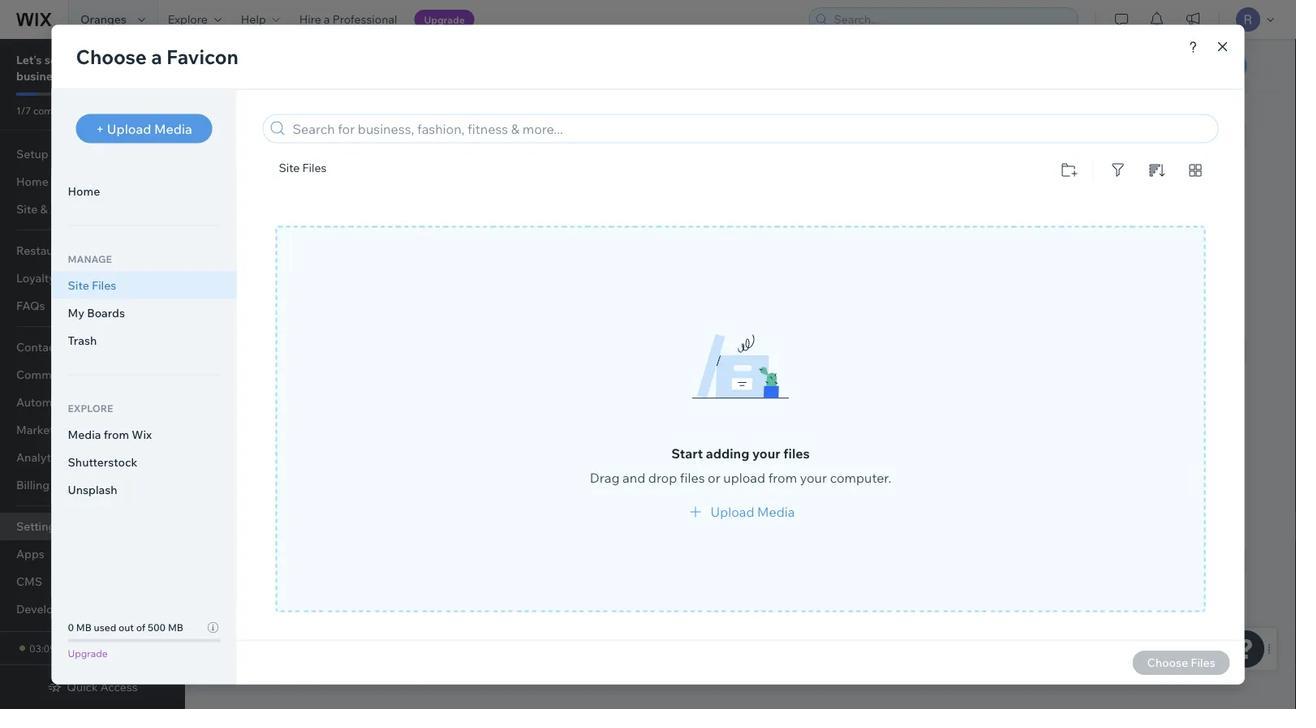 Task type: locate. For each thing, give the bounding box(es) containing it.
site history
[[254, 584, 343, 604]]

settings link
[[0, 513, 185, 541]]

03:09 pm
[[29, 643, 73, 655]]

let's set up your business
[[16, 53, 105, 83]]

1 vertical spatial in
[[515, 516, 524, 531]]

0 horizontal spatial upgrade
[[325, 86, 378, 102]]

Search... field
[[829, 8, 1073, 31]]

the right website
[[527, 516, 545, 531]]

home
[[16, 175, 49, 189]]

your right enter
[[289, 451, 316, 468]]

general social image
[[254, 160, 415, 181]]

you
[[611, 397, 633, 413]]

the right box
[[1132, 397, 1152, 413]]

0 vertical spatial to
[[761, 397, 776, 413]]

that
[[494, 86, 518, 102]]

hire a professional
[[299, 12, 397, 26]]

a
[[324, 12, 330, 26], [397, 86, 404, 102], [575, 86, 582, 102]]

to left premium
[[381, 86, 394, 102]]

0 horizontal spatial username
[[334, 375, 411, 396]]

cms
[[16, 575, 42, 589]]

1 vertical spatial settings
[[16, 520, 61, 534]]

upgrade for upgrade
[[424, 13, 465, 26]]

None field
[[394, 479, 630, 502]]

to right website.
[[761, 397, 776, 413]]

upgrade
[[424, 13, 465, 26], [325, 86, 378, 102]]

facebook
[[254, 375, 330, 396], [254, 397, 313, 413], [960, 397, 1020, 413], [375, 451, 434, 468]]

a left custom
[[575, 86, 582, 102]]

restore versions button
[[1086, 639, 1228, 668]]

quick
[[67, 680, 98, 695]]

upgrade down hire a professional link
[[325, 86, 378, 102]]

live,
[[380, 516, 401, 531]]

upgrade for upgrade to a premium plan that includes a custom favicon.
[[325, 86, 378, 102]]

get
[[636, 397, 657, 413]]

to inside facebook username facebook needs your personal username to verify any likes you get on your website. to moderate comments, add the facebook comments box in the editor.
[[505, 397, 517, 413]]

0 vertical spatial upgrade
[[424, 13, 465, 26]]

1 horizontal spatial to
[[505, 397, 517, 413]]

0 horizontal spatial to
[[381, 86, 394, 102]]

your inside let's set up your business
[[80, 53, 105, 67]]

your right needs
[[356, 397, 383, 413]]

restore
[[1105, 645, 1153, 662]]

personal up enter your personal facebook username:
[[386, 397, 439, 413]]

settings up cms
[[16, 520, 61, 534]]

1 vertical spatial personal
[[319, 451, 372, 468]]

editor.
[[1155, 397, 1193, 413], [547, 516, 581, 531]]

settings
[[234, 58, 279, 73], [16, 520, 61, 534]]

editor. right box
[[1155, 397, 1193, 413]]

1/7
[[16, 104, 31, 117]]

0 horizontal spatial to
[[254, 516, 266, 531]]

in right website
[[515, 516, 524, 531]]

0 horizontal spatial personal
[[319, 451, 372, 468]]

personal up www.facebook.com/
[[319, 451, 372, 468]]

premium
[[407, 86, 462, 102]]

settings inside settings link
[[16, 520, 61, 534]]

1 vertical spatial editor.
[[547, 516, 581, 531]]

upgrade up premium
[[424, 13, 465, 26]]

moderate
[[779, 397, 838, 413]]

1 horizontal spatial personal
[[386, 397, 439, 413]]

sidebar element
[[0, 39, 185, 710]]

1 horizontal spatial username
[[442, 397, 502, 413]]

0 vertical spatial to
[[381, 86, 394, 102]]

personal
[[386, 397, 439, 413], [319, 451, 372, 468]]

your right up
[[80, 53, 105, 67]]

quick access
[[67, 680, 138, 695]]

1 vertical spatial upgrade
[[325, 86, 378, 102]]

your right publish
[[445, 516, 468, 531]]

0 vertical spatial settings
[[234, 58, 279, 73]]

any
[[557, 397, 579, 413]]

to
[[761, 397, 776, 413], [254, 516, 266, 531]]

0 vertical spatial editor.
[[1155, 397, 1193, 413]]

settings down help button
[[234, 58, 279, 73]]

in
[[1118, 397, 1129, 413], [515, 516, 524, 531]]

hire a professional link
[[290, 0, 407, 39]]

upgrade button
[[414, 10, 475, 29]]

to left make
[[254, 516, 266, 531]]

home link
[[0, 168, 185, 196]]

help
[[241, 12, 266, 26]]

to
[[381, 86, 394, 102], [505, 397, 517, 413]]

0 vertical spatial in
[[1118, 397, 1129, 413]]

up
[[64, 53, 78, 67]]

username
[[334, 375, 411, 396], [442, 397, 502, 413]]

facebook username facebook needs your personal username to verify any likes you get on your website. to moderate comments, add the facebook comments box in the editor.
[[254, 375, 1193, 413]]

let's
[[16, 53, 42, 67]]

business
[[16, 69, 64, 83]]

0 horizontal spatial a
[[324, 12, 330, 26]]

your
[[80, 53, 105, 67], [356, 397, 383, 413], [678, 397, 705, 413], [289, 451, 316, 468], [445, 516, 468, 531], [482, 641, 509, 657]]

enter
[[254, 451, 286, 468]]

0 horizontal spatial in
[[515, 516, 524, 531]]

plan
[[464, 86, 491, 102]]

1/7 completed
[[16, 104, 82, 117]]

1 vertical spatial username
[[442, 397, 502, 413]]

automations link
[[0, 389, 185, 416]]

quick access button
[[47, 680, 138, 695]]

username:
[[437, 451, 501, 468]]

1 horizontal spatial to
[[761, 397, 776, 413]]

a right hire
[[324, 12, 330, 26]]

to left verify
[[505, 397, 517, 413]]

the right add on the right bottom
[[938, 397, 958, 413]]

comments
[[1023, 397, 1090, 413]]

make
[[269, 516, 298, 531]]

in right box
[[1118, 397, 1129, 413]]

restore versions
[[1105, 645, 1208, 662]]

1 vertical spatial to
[[505, 397, 517, 413]]

comments,
[[841, 397, 908, 413]]

0 horizontal spatial editor.
[[547, 516, 581, 531]]

to make these changes live, publish your website in the editor.
[[254, 516, 581, 531]]

1 vertical spatial to
[[254, 516, 266, 531]]

editor. right website
[[547, 516, 581, 531]]

settings inside button
[[234, 58, 279, 73]]

versions
[[413, 641, 464, 657]]

a left premium
[[397, 86, 404, 102]]

1 horizontal spatial upgrade
[[424, 13, 465, 26]]

facebook up needs
[[254, 375, 330, 396]]

username up needs
[[334, 375, 411, 396]]

1 horizontal spatial in
[[1118, 397, 1129, 413]]

0 vertical spatial personal
[[386, 397, 439, 413]]

0 horizontal spatial settings
[[16, 520, 61, 534]]

setup link
[[0, 140, 185, 168]]

the
[[938, 397, 958, 413], [1132, 397, 1152, 413], [527, 516, 545, 531]]

these
[[300, 516, 330, 531]]

upgrade inside upgrade button
[[424, 13, 465, 26]]

previous
[[358, 641, 410, 657]]

explore
[[168, 12, 208, 26]]

1 horizontal spatial settings
[[234, 58, 279, 73]]

site
[[254, 584, 285, 604]]

username up username:
[[442, 397, 502, 413]]

1 horizontal spatial editor.
[[1155, 397, 1193, 413]]

editor. inside facebook username facebook needs your personal username to verify any likes you get on your website. to moderate comments, add the facebook comments box in the editor.
[[1155, 397, 1193, 413]]



Task type: describe. For each thing, give the bounding box(es) containing it.
personal inside facebook username facebook needs your personal username to verify any likes you get on your website. to moderate comments, add the facebook comments box in the editor.
[[386, 397, 439, 413]]

2 horizontal spatial the
[[1132, 397, 1152, 413]]

your right of
[[482, 641, 509, 657]]

includes
[[521, 86, 572, 102]]

www.facebook.com/
[[259, 482, 382, 498]]

publish
[[403, 516, 442, 531]]

0 horizontal spatial the
[[527, 516, 545, 531]]

help button
[[231, 0, 290, 39]]

favicon.
[[633, 86, 680, 102]]

on
[[660, 397, 675, 413]]

image
[[367, 160, 415, 181]]

1 horizontal spatial the
[[938, 397, 958, 413]]

enter your personal facebook username:
[[254, 451, 501, 468]]

view and restore previous versions of your site.
[[254, 641, 536, 657]]

settings for the settings button
[[234, 58, 279, 73]]

changes
[[332, 516, 377, 531]]

verify
[[520, 397, 554, 413]]

website.
[[708, 397, 758, 413]]

in inside facebook username facebook needs your personal username to verify any likes you get on your website. to moderate comments, add the facebook comments box in the editor.
[[1118, 397, 1129, 413]]

likes
[[582, 397, 608, 413]]

and
[[286, 641, 309, 657]]

2 horizontal spatial a
[[575, 86, 582, 102]]

website
[[471, 516, 512, 531]]

faqs
[[16, 299, 45, 313]]

faqs link
[[0, 292, 185, 320]]

box
[[1093, 397, 1115, 413]]

automations
[[16, 395, 85, 410]]

facebook left username:
[[375, 451, 434, 468]]

your right on at bottom
[[678, 397, 705, 413]]

of
[[466, 641, 479, 657]]

hire
[[299, 12, 321, 26]]

add
[[911, 397, 935, 413]]

access
[[101, 680, 138, 695]]

settings for settings link
[[16, 520, 61, 534]]

needs
[[316, 397, 353, 413]]

facebook left comments
[[960, 397, 1020, 413]]

upgrade to a premium plan that includes a custom favicon.
[[325, 86, 680, 102]]

cms link
[[0, 568, 185, 596]]

restore
[[312, 641, 355, 657]]

completed
[[33, 104, 82, 117]]

general
[[254, 160, 315, 181]]

03:09
[[29, 643, 56, 655]]

pm
[[58, 643, 73, 655]]

to inside facebook username facebook needs your personal username to verify any likes you get on your website. to moderate comments, add the facebook comments box in the editor.
[[761, 397, 776, 413]]

social
[[319, 160, 364, 181]]

1 horizontal spatial a
[[397, 86, 404, 102]]

view
[[254, 641, 283, 657]]

oranges
[[80, 12, 127, 26]]

professional
[[333, 12, 397, 26]]

site.
[[512, 641, 536, 657]]

0 vertical spatial username
[[334, 375, 411, 396]]

custom
[[585, 86, 630, 102]]

upgrade to a premium plan button
[[325, 84, 491, 104]]

set
[[44, 53, 61, 67]]

versions
[[1156, 645, 1208, 662]]

history
[[289, 584, 343, 604]]

facebook left needs
[[254, 397, 313, 413]]

settings button
[[226, 54, 287, 78]]

setup
[[16, 147, 49, 161]]



Task type: vqa. For each thing, say whether or not it's contained in the screenshot.
Premium
yes



